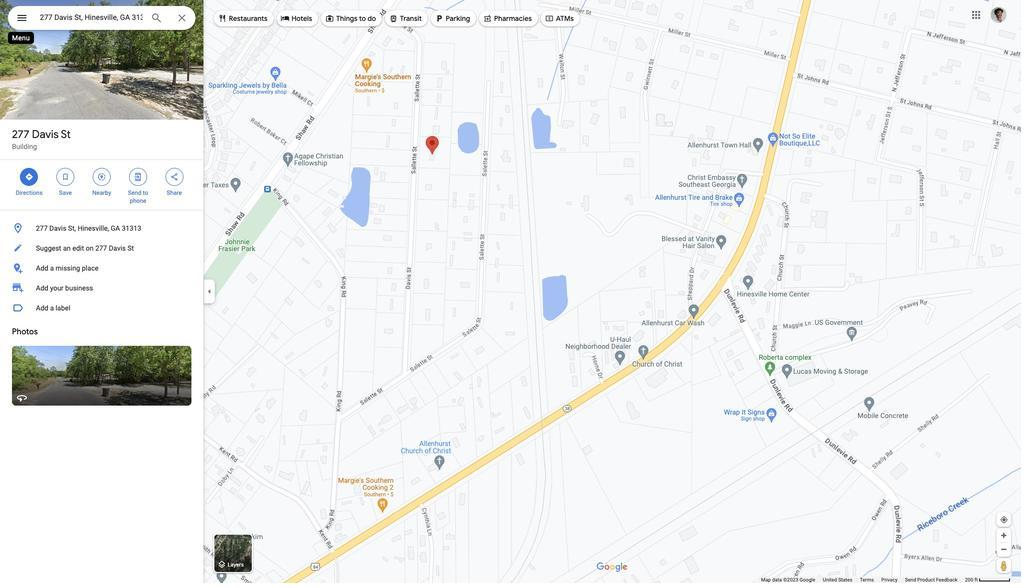 Task type: vqa. For each thing, say whether or not it's contained in the screenshot.


Task type: describe. For each thing, give the bounding box(es) containing it.
ft
[[975, 578, 979, 583]]

davis for st,
[[49, 225, 66, 232]]

united states
[[823, 578, 853, 583]]

suggest
[[36, 244, 61, 252]]

st,
[[68, 225, 76, 232]]

277 for st
[[12, 128, 29, 142]]

277 Davis St, Hinesville, GA 31313 field
[[8, 6, 196, 30]]

 atms
[[545, 13, 574, 24]]

united
[[823, 578, 838, 583]]

2 vertical spatial davis
[[109, 244, 126, 252]]

zoom in image
[[1001, 532, 1008, 540]]

terms
[[861, 578, 875, 583]]

add a missing place
[[36, 264, 99, 272]]

show street view coverage image
[[997, 559, 1012, 574]]

business
[[65, 284, 93, 292]]

restaurants
[[229, 14, 268, 23]]

277 davis st, hinesville, ga 31313
[[36, 225, 141, 232]]

davis for st
[[32, 128, 59, 142]]

2 horizontal spatial 277
[[95, 244, 107, 252]]

a for missing
[[50, 264, 54, 272]]

add for add a missing place
[[36, 264, 48, 272]]

31313
[[122, 225, 141, 232]]

parking
[[446, 14, 470, 23]]

ga
[[111, 225, 120, 232]]

actions for 277 davis st region
[[0, 160, 204, 210]]

data
[[773, 578, 783, 583]]

atms
[[556, 14, 574, 23]]

transit
[[400, 14, 422, 23]]

add a missing place button
[[0, 258, 204, 278]]

add your business link
[[0, 278, 204, 298]]

a for label
[[50, 304, 54, 312]]

pharmacies
[[494, 14, 532, 23]]


[[218, 13, 227, 24]]

277 davis st building
[[12, 128, 71, 151]]

things
[[336, 14, 358, 23]]

label
[[56, 304, 70, 312]]

terms button
[[861, 577, 875, 584]]


[[61, 172, 70, 183]]

nearby
[[92, 190, 111, 197]]

 transit
[[389, 13, 422, 24]]

277 for st,
[[36, 225, 48, 232]]

phone
[[130, 198, 146, 205]]

none field inside '277 davis st, hinesville, ga 31313' field
[[40, 11, 143, 23]]

layers
[[228, 562, 244, 569]]

 search field
[[8, 6, 196, 32]]

 button
[[8, 6, 36, 32]]

add for add your business
[[36, 284, 48, 292]]


[[325, 13, 334, 24]]

united states button
[[823, 577, 853, 584]]

google maps element
[[0, 0, 1022, 584]]

privacy button
[[882, 577, 898, 584]]

map data ©2023 google
[[762, 578, 816, 583]]

building
[[12, 143, 37, 151]]

277 davis st main content
[[0, 0, 204, 584]]

suggest an edit on 277 davis st
[[36, 244, 134, 252]]

 parking
[[435, 13, 470, 24]]

send for send to phone
[[128, 190, 141, 197]]



Task type: locate. For each thing, give the bounding box(es) containing it.
0 horizontal spatial send
[[128, 190, 141, 197]]

a left the missing
[[50, 264, 54, 272]]

send
[[128, 190, 141, 197], [906, 578, 917, 583]]

suggest an edit on 277 davis st button
[[0, 238, 204, 258]]

1 horizontal spatial send
[[906, 578, 917, 583]]

st inside button
[[128, 244, 134, 252]]


[[16, 11, 28, 25]]

1 vertical spatial to
[[143, 190, 148, 197]]

1 vertical spatial send
[[906, 578, 917, 583]]

200 ft button
[[966, 578, 1011, 583]]

a left label
[[50, 304, 54, 312]]

1 add from the top
[[36, 264, 48, 272]]

add
[[36, 264, 48, 272], [36, 284, 48, 292], [36, 304, 48, 312]]

add a label button
[[0, 298, 204, 318]]

show your location image
[[1000, 516, 1009, 525]]


[[281, 13, 290, 24]]

st
[[61, 128, 71, 142], [128, 244, 134, 252]]

0 vertical spatial 277
[[12, 128, 29, 142]]

collapse side panel image
[[204, 286, 215, 297]]

feedback
[[937, 578, 958, 583]]

1 horizontal spatial 277
[[36, 225, 48, 232]]

product
[[918, 578, 935, 583]]


[[389, 13, 398, 24]]

 things to do
[[325, 13, 376, 24]]

0 vertical spatial st
[[61, 128, 71, 142]]


[[435, 13, 444, 24]]

davis inside 277 davis st building
[[32, 128, 59, 142]]


[[134, 172, 143, 183]]

send to phone
[[128, 190, 148, 205]]

footer inside the google maps element
[[762, 577, 966, 584]]

google account: tariq douglas  
(tariq.douglas@adept.ai) image
[[991, 7, 1007, 23]]

2 add from the top
[[36, 284, 48, 292]]

send inside send to phone
[[128, 190, 141, 197]]

to up phone on the top of the page
[[143, 190, 148, 197]]


[[170, 172, 179, 183]]

davis up building
[[32, 128, 59, 142]]

send up phone on the top of the page
[[128, 190, 141, 197]]

2 a from the top
[[50, 304, 54, 312]]

1 vertical spatial 277
[[36, 225, 48, 232]]

277 up suggest
[[36, 225, 48, 232]]

st up 
[[61, 128, 71, 142]]

footer containing map data ©2023 google
[[762, 577, 966, 584]]

missing
[[56, 264, 80, 272]]

0 horizontal spatial st
[[61, 128, 71, 142]]

st inside 277 davis st building
[[61, 128, 71, 142]]

to inside  things to do
[[359, 14, 366, 23]]

277 inside 277 davis st building
[[12, 128, 29, 142]]

do
[[368, 14, 376, 23]]

None field
[[40, 11, 143, 23]]

277
[[12, 128, 29, 142], [36, 225, 48, 232], [95, 244, 107, 252]]

add down suggest
[[36, 264, 48, 272]]

hinesville,
[[78, 225, 109, 232]]


[[483, 13, 492, 24]]

davis down ga
[[109, 244, 126, 252]]

to inside send to phone
[[143, 190, 148, 197]]

1 vertical spatial st
[[128, 244, 134, 252]]

1 horizontal spatial st
[[128, 244, 134, 252]]

add inside button
[[36, 264, 48, 272]]

hotels
[[292, 14, 312, 23]]

1 horizontal spatial to
[[359, 14, 366, 23]]

send left product
[[906, 578, 917, 583]]

2 vertical spatial 277
[[95, 244, 107, 252]]

to
[[359, 14, 366, 23], [143, 190, 148, 197]]

add left 'your'
[[36, 284, 48, 292]]

 hotels
[[281, 13, 312, 24]]

©2023
[[784, 578, 799, 583]]

277 up building
[[12, 128, 29, 142]]

0 vertical spatial add
[[36, 264, 48, 272]]

send for send product feedback
[[906, 578, 917, 583]]

on
[[86, 244, 94, 252]]


[[545, 13, 554, 24]]

277 davis st, hinesville, ga 31313 button
[[0, 219, 204, 238]]

to left the do
[[359, 14, 366, 23]]

277 right on at the top
[[95, 244, 107, 252]]

1 vertical spatial a
[[50, 304, 54, 312]]

1 a from the top
[[50, 264, 54, 272]]

add left label
[[36, 304, 48, 312]]

zoom out image
[[1001, 546, 1008, 554]]

an
[[63, 244, 71, 252]]

add your business
[[36, 284, 93, 292]]

add inside button
[[36, 304, 48, 312]]

photos
[[12, 327, 38, 337]]

add a label
[[36, 304, 70, 312]]

place
[[82, 264, 99, 272]]

a inside button
[[50, 304, 54, 312]]

send product feedback button
[[906, 577, 958, 584]]

0 horizontal spatial to
[[143, 190, 148, 197]]

edit
[[72, 244, 84, 252]]

save
[[59, 190, 72, 197]]

200
[[966, 578, 974, 583]]

0 vertical spatial davis
[[32, 128, 59, 142]]


[[25, 172, 34, 183]]


[[97, 172, 106, 183]]

0 vertical spatial a
[[50, 264, 54, 272]]

1 vertical spatial davis
[[49, 225, 66, 232]]

st down 31313
[[128, 244, 134, 252]]

privacy
[[882, 578, 898, 583]]

send inside "button"
[[906, 578, 917, 583]]

0 vertical spatial send
[[128, 190, 141, 197]]

directions
[[16, 190, 43, 197]]

0 vertical spatial to
[[359, 14, 366, 23]]

2 vertical spatial add
[[36, 304, 48, 312]]

send product feedback
[[906, 578, 958, 583]]

share
[[167, 190, 182, 197]]

3 add from the top
[[36, 304, 48, 312]]

a inside button
[[50, 264, 54, 272]]

add for add a label
[[36, 304, 48, 312]]

a
[[50, 264, 54, 272], [50, 304, 54, 312]]

map
[[762, 578, 771, 583]]

1 vertical spatial add
[[36, 284, 48, 292]]

 pharmacies
[[483, 13, 532, 24]]

google
[[800, 578, 816, 583]]

davis
[[32, 128, 59, 142], [49, 225, 66, 232], [109, 244, 126, 252]]

0 horizontal spatial 277
[[12, 128, 29, 142]]

footer
[[762, 577, 966, 584]]

 restaurants
[[218, 13, 268, 24]]

200 ft
[[966, 578, 979, 583]]

states
[[839, 578, 853, 583]]

your
[[50, 284, 64, 292]]

davis left st,
[[49, 225, 66, 232]]



